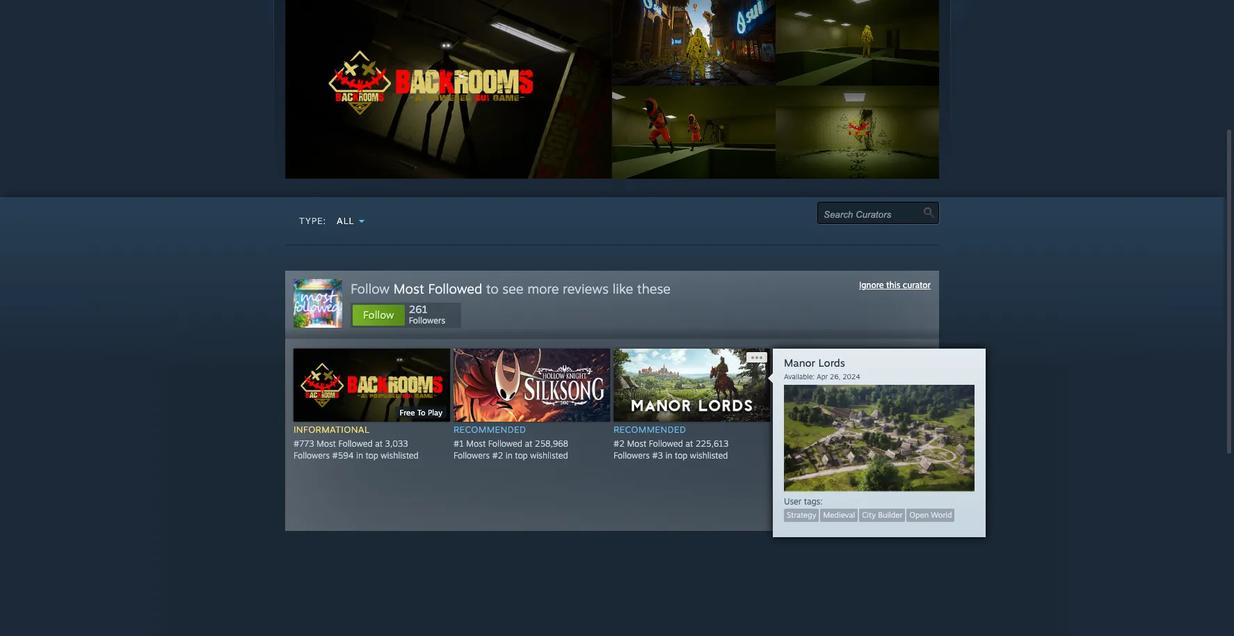 Task type: vqa. For each thing, say whether or not it's contained in the screenshot.
leftmost Games
no



Task type: describe. For each thing, give the bounding box(es) containing it.
top for informational #773 most followed at 3,033 followers    #594 in top wishlisted
[[366, 450, 378, 461]]

user tags: strategy medieval city builder open world
[[785, 497, 953, 520]]

recommended #3 most followed at 197,768 followers    #9 in top wishlisted
[[774, 424, 888, 461]]

ignore this curator
[[860, 280, 931, 291]]

play
[[428, 408, 443, 417]]

followed for recommended #2 most followed at 225,613 followers    #3 in top wishlisted
[[649, 439, 684, 449]]

this
[[887, 280, 901, 291]]

followed for recommended #3 most followed at 197,768 followers    #9 in top wishlisted
[[809, 439, 843, 449]]

2024
[[843, 373, 861, 381]]

#1
[[454, 439, 464, 449]]

#3 inside recommended #3 most followed at 197,768 followers    #9 in top wishlisted
[[774, 439, 785, 449]]

197,768
[[856, 439, 888, 449]]

wishlisted for recommended #1 most followed at 258,968 followers    #2 in top wishlisted
[[530, 450, 568, 461]]

followers for recommended #2 most followed at 225,613 followers    #3 in top wishlisted
[[614, 450, 650, 461]]

#3 inside recommended #2 most followed at 225,613 followers    #3 in top wishlisted
[[653, 450, 663, 461]]

261 followers
[[409, 303, 446, 326]]

follow most followed to see more reviews like these
[[351, 281, 671, 297]]

lords
[[819, 357, 846, 370]]

free to play link
[[294, 349, 454, 422]]

all
[[337, 215, 355, 226]]

#2 inside recommended #2 most followed at 225,613 followers    #3 in top wishlisted
[[614, 439, 625, 449]]

available:
[[785, 373, 815, 381]]

in for recommended #1 most followed at 258,968 followers    #2 in top wishlisted
[[506, 450, 513, 461]]

type: all
[[299, 215, 355, 226]]

wishlisted for informational #773 most followed at 3,033 followers    #594 in top wishlisted
[[381, 450, 419, 461]]

user
[[785, 497, 802, 507]]

followed for recommended #1 most followed at 258,968 followers    #2 in top wishlisted
[[488, 439, 523, 449]]

#2 inside recommended #1 most followed at 258,968 followers    #2 in top wishlisted
[[492, 450, 503, 461]]

curator
[[903, 280, 931, 291]]

at for recommended #3 most followed at 197,768 followers    #9 in top wishlisted
[[846, 439, 854, 449]]

recommended for recommended #3 most followed at 197,768 followers    #9 in top wishlisted
[[774, 424, 847, 435]]

tags:
[[804, 497, 823, 507]]

see
[[503, 281, 524, 297]]

225,613
[[696, 439, 729, 449]]

follow for follow
[[363, 309, 395, 322]]

to
[[486, 281, 499, 297]]

informational #773 most followed at 3,033 followers    #594 in top wishlisted
[[294, 424, 419, 461]]

ignore this curator link
[[860, 280, 931, 291]]

builder
[[879, 510, 903, 520]]

informational
[[294, 424, 370, 435]]

#9
[[813, 450, 824, 461]]

in for informational #773 most followed at 3,033 followers    #594 in top wishlisted
[[356, 450, 363, 461]]

258,968
[[535, 439, 569, 449]]

followed for informational #773 most followed at 3,033 followers    #594 in top wishlisted
[[339, 439, 373, 449]]



Task type: locate. For each thing, give the bounding box(es) containing it.
0 vertical spatial #2
[[614, 439, 625, 449]]

apr
[[817, 373, 828, 381]]

2 recommended from the left
[[614, 424, 687, 435]]

followed inside informational #773 most followed at 3,033 followers    #594 in top wishlisted
[[339, 439, 373, 449]]

0 vertical spatial follow
[[351, 281, 390, 297]]

follow for follow most followed to see more reviews like these
[[351, 281, 390, 297]]

None text field
[[824, 210, 925, 220]]

1 vertical spatial follow
[[363, 309, 395, 322]]

open
[[910, 510, 929, 520]]

reviews
[[563, 281, 609, 297]]

at left 197,768
[[846, 439, 854, 449]]

#2
[[614, 439, 625, 449], [492, 450, 503, 461]]

world
[[932, 510, 953, 520]]

at inside recommended #3 most followed at 197,768 followers    #9 in top wishlisted
[[846, 439, 854, 449]]

26,
[[831, 373, 841, 381]]

#773
[[294, 439, 314, 449]]

at
[[375, 439, 383, 449], [525, 439, 533, 449], [686, 439, 694, 449], [846, 439, 854, 449]]

at inside informational #773 most followed at 3,033 followers    #594 in top wishlisted
[[375, 439, 383, 449]]

0 horizontal spatial #3
[[653, 450, 663, 461]]

at left 225,613
[[686, 439, 694, 449]]

free to play
[[400, 408, 443, 417]]

like
[[613, 281, 634, 297]]

in inside recommended #2 most followed at 225,613 followers    #3 in top wishlisted
[[666, 450, 673, 461]]

most inside recommended #1 most followed at 258,968 followers    #2 in top wishlisted
[[467, 439, 486, 449]]

0 horizontal spatial recommended
[[454, 424, 526, 435]]

follow
[[351, 281, 390, 297], [363, 309, 395, 322]]

2 in from the left
[[506, 450, 513, 461]]

these
[[638, 281, 671, 297]]

followers for recommended #1 most followed at 258,968 followers    #2 in top wishlisted
[[454, 450, 490, 461]]

city
[[863, 510, 876, 520]]

wishlisted down 225,613
[[690, 450, 728, 461]]

1 vertical spatial #2
[[492, 450, 503, 461]]

followed left 225,613
[[649, 439, 684, 449]]

most for recommended #1 most followed at 258,968 followers    #2 in top wishlisted
[[467, 439, 486, 449]]

followed up #594
[[339, 439, 373, 449]]

1 top from the left
[[366, 450, 378, 461]]

followed left to
[[428, 281, 483, 297]]

top for recommended #2 most followed at 225,613 followers    #3 in top wishlisted
[[675, 450, 688, 461]]

1 horizontal spatial #2
[[614, 439, 625, 449]]

top inside recommended #3 most followed at 197,768 followers    #9 in top wishlisted
[[835, 450, 848, 461]]

3 at from the left
[[686, 439, 694, 449]]

top inside recommended #1 most followed at 258,968 followers    #2 in top wishlisted
[[515, 450, 528, 461]]

1 vertical spatial #3
[[653, 450, 663, 461]]

at inside recommended #2 most followed at 225,613 followers    #3 in top wishlisted
[[686, 439, 694, 449]]

3 wishlisted from the left
[[690, 450, 728, 461]]

2 top from the left
[[515, 450, 528, 461]]

most for recommended #3 most followed at 197,768 followers    #9 in top wishlisted
[[787, 439, 807, 449]]

followed left 258,968
[[488, 439, 523, 449]]

followed
[[428, 281, 483, 297], [339, 439, 373, 449], [488, 439, 523, 449], [649, 439, 684, 449], [809, 439, 843, 449]]

in for recommended #3 most followed at 197,768 followers    #9 in top wishlisted
[[826, 450, 833, 461]]

followed up #9
[[809, 439, 843, 449]]

at left 258,968
[[525, 439, 533, 449]]

in inside recommended #3 most followed at 197,768 followers    #9 in top wishlisted
[[826, 450, 833, 461]]

recommended inside recommended #3 most followed at 197,768 followers    #9 in top wishlisted
[[774, 424, 847, 435]]

follow left 261
[[363, 309, 395, 322]]

followers inside informational #773 most followed at 3,033 followers    #594 in top wishlisted
[[294, 450, 330, 461]]

1 at from the left
[[375, 439, 383, 449]]

2 horizontal spatial recommended
[[774, 424, 847, 435]]

most inside recommended #2 most followed at 225,613 followers    #3 in top wishlisted
[[627, 439, 647, 449]]

3 top from the left
[[675, 450, 688, 461]]

recommended for recommended #2 most followed at 225,613 followers    #3 in top wishlisted
[[614, 424, 687, 435]]

in inside recommended #1 most followed at 258,968 followers    #2 in top wishlisted
[[506, 450, 513, 461]]

medieval
[[824, 510, 856, 520]]

#3
[[774, 439, 785, 449], [653, 450, 663, 461]]

wishlisted down the 3,033
[[381, 450, 419, 461]]

4 wishlisted from the left
[[851, 450, 888, 461]]

wishlisted inside recommended #2 most followed at 225,613 followers    #3 in top wishlisted
[[690, 450, 728, 461]]

at for recommended #2 most followed at 225,613 followers    #3 in top wishlisted
[[686, 439, 694, 449]]

4 at from the left
[[846, 439, 854, 449]]

most
[[394, 281, 424, 297], [317, 439, 336, 449], [467, 439, 486, 449], [627, 439, 647, 449], [787, 439, 807, 449]]

type:
[[299, 215, 327, 226]]

2 wishlisted from the left
[[530, 450, 568, 461]]

261
[[409, 303, 428, 316]]

wishlisted
[[381, 450, 419, 461], [530, 450, 568, 461], [690, 450, 728, 461], [851, 450, 888, 461]]

0 vertical spatial #3
[[774, 439, 785, 449]]

0 horizontal spatial #2
[[492, 450, 503, 461]]

top
[[366, 450, 378, 461], [515, 450, 528, 461], [675, 450, 688, 461], [835, 450, 848, 461]]

top inside informational #773 most followed at 3,033 followers    #594 in top wishlisted
[[366, 450, 378, 461]]

at inside recommended #1 most followed at 258,968 followers    #2 in top wishlisted
[[525, 439, 533, 449]]

1 recommended from the left
[[454, 424, 526, 435]]

1 wishlisted from the left
[[381, 450, 419, 461]]

wishlisted inside informational #773 most followed at 3,033 followers    #594 in top wishlisted
[[381, 450, 419, 461]]

top inside recommended #2 most followed at 225,613 followers    #3 in top wishlisted
[[675, 450, 688, 461]]

manor lords available: apr 26, 2024
[[785, 357, 861, 381]]

followed inside recommended #2 most followed at 225,613 followers    #3 in top wishlisted
[[649, 439, 684, 449]]

at for informational #773 most followed at 3,033 followers    #594 in top wishlisted
[[375, 439, 383, 449]]

3 recommended from the left
[[774, 424, 847, 435]]

None image field
[[924, 208, 936, 219]]

4 top from the left
[[835, 450, 848, 461]]

wishlisted inside recommended #3 most followed at 197,768 followers    #9 in top wishlisted
[[851, 450, 888, 461]]

wishlisted for recommended #2 most followed at 225,613 followers    #3 in top wishlisted
[[690, 450, 728, 461]]

at for recommended #1 most followed at 258,968 followers    #2 in top wishlisted
[[525, 439, 533, 449]]

recommended inside recommended #1 most followed at 258,968 followers    #2 in top wishlisted
[[454, 424, 526, 435]]

recommended for recommended #1 most followed at 258,968 followers    #2 in top wishlisted
[[454, 424, 526, 435]]

followers inside recommended #2 most followed at 225,613 followers    #3 in top wishlisted
[[614, 450, 650, 461]]

followers for informational #773 most followed at 3,033 followers    #594 in top wishlisted
[[294, 450, 330, 461]]

recommended
[[454, 424, 526, 435], [614, 424, 687, 435], [774, 424, 847, 435]]

recommended inside recommended #2 most followed at 225,613 followers    #3 in top wishlisted
[[614, 424, 687, 435]]

to
[[417, 408, 426, 417]]

wishlisted down 197,768
[[851, 450, 888, 461]]

1 in from the left
[[356, 450, 363, 461]]

followers inside recommended #3 most followed at 197,768 followers    #9 in top wishlisted
[[774, 450, 810, 461]]

recommended #2 most followed at 225,613 followers    #3 in top wishlisted
[[614, 424, 729, 461]]

manor
[[785, 357, 816, 370]]

followers inside recommended #1 most followed at 258,968 followers    #2 in top wishlisted
[[454, 450, 490, 461]]

followed inside recommended #3 most followed at 197,768 followers    #9 in top wishlisted
[[809, 439, 843, 449]]

in for recommended #2 most followed at 225,613 followers    #3 in top wishlisted
[[666, 450, 673, 461]]

in
[[356, 450, 363, 461], [506, 450, 513, 461], [666, 450, 673, 461], [826, 450, 833, 461]]

more
[[528, 281, 559, 297]]

followers
[[409, 316, 446, 326], [294, 450, 330, 461], [454, 450, 490, 461], [614, 450, 650, 461], [774, 450, 810, 461]]

1 horizontal spatial #3
[[774, 439, 785, 449]]

wishlisted inside recommended #1 most followed at 258,968 followers    #2 in top wishlisted
[[530, 450, 568, 461]]

followed inside recommended #1 most followed at 258,968 followers    #2 in top wishlisted
[[488, 439, 523, 449]]

3,033
[[385, 439, 408, 449]]

in inside informational #773 most followed at 3,033 followers    #594 in top wishlisted
[[356, 450, 363, 461]]

1 horizontal spatial recommended
[[614, 424, 687, 435]]

most for informational #773 most followed at 3,033 followers    #594 in top wishlisted
[[317, 439, 336, 449]]

free
[[400, 408, 415, 417]]

followers for recommended #3 most followed at 197,768 followers    #9 in top wishlisted
[[774, 450, 810, 461]]

most inside recommended #3 most followed at 197,768 followers    #9 in top wishlisted
[[787, 439, 807, 449]]

at left the 3,033
[[375, 439, 383, 449]]

recommended #1 most followed at 258,968 followers    #2 in top wishlisted
[[454, 424, 569, 461]]

3 in from the left
[[666, 450, 673, 461]]

most for recommended #2 most followed at 225,613 followers    #3 in top wishlisted
[[627, 439, 647, 449]]

wishlisted down 258,968
[[530, 450, 568, 461]]

most inside informational #773 most followed at 3,033 followers    #594 in top wishlisted
[[317, 439, 336, 449]]

top for recommended #1 most followed at 258,968 followers    #2 in top wishlisted
[[515, 450, 528, 461]]

2 at from the left
[[525, 439, 533, 449]]

#594
[[332, 450, 354, 461]]

follow up "follow" link
[[351, 281, 390, 297]]

wishlisted for recommended #3 most followed at 197,768 followers    #9 in top wishlisted
[[851, 450, 888, 461]]

follow link
[[352, 304, 406, 327]]

top for recommended #3 most followed at 197,768 followers    #9 in top wishlisted
[[835, 450, 848, 461]]

ignore
[[860, 280, 885, 291]]

strategy
[[787, 510, 817, 520]]

4 in from the left
[[826, 450, 833, 461]]



